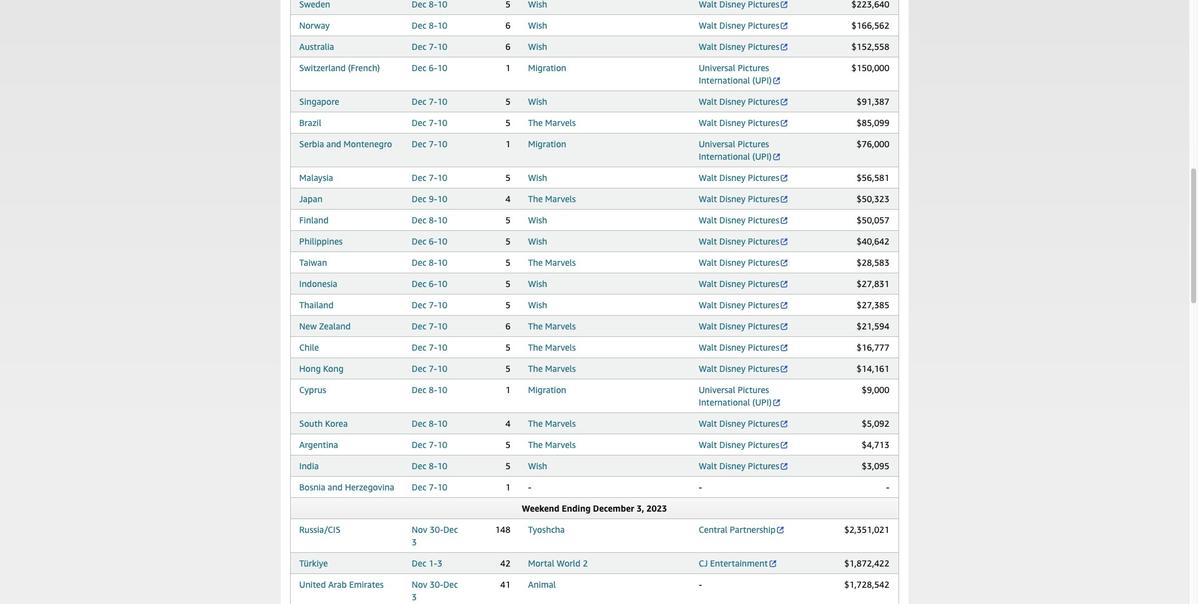 Task type: locate. For each thing, give the bounding box(es) containing it.
walt disney pictures for $27,385
[[699, 300, 780, 310]]

mortal world 2 link
[[528, 558, 588, 569]]

0 vertical spatial 3
[[412, 537, 417, 548]]

10 7- from the top
[[429, 439, 437, 450]]

2 vertical spatial migration link
[[528, 385, 567, 395]]

6 the from the top
[[528, 363, 543, 374]]

$16,777
[[857, 342, 890, 353]]

walt disney pictures link for $50,323
[[699, 194, 789, 204]]

pictures for $56,581
[[748, 172, 780, 183]]

dec 8-10
[[412, 20, 448, 31], [412, 215, 448, 225], [412, 257, 448, 268], [412, 385, 448, 395], [412, 418, 448, 429], [412, 461, 448, 471]]

1 vertical spatial dec 6-10
[[412, 236, 448, 247]]

3 the marvels link from the top
[[528, 257, 576, 268]]

pictures for $4,713
[[748, 439, 780, 450]]

9 walt disney pictures link from the top
[[699, 257, 789, 268]]

1 for bosnia and herzegovina
[[506, 482, 511, 493]]

dec for brazil
[[412, 117, 427, 128]]

5 10 from the top
[[437, 117, 448, 128]]

disney for $4,713
[[720, 439, 746, 450]]

- up weekend
[[528, 482, 532, 493]]

1 dec 8-10 from the top
[[412, 20, 448, 31]]

the for new zealand
[[528, 321, 543, 331]]

2 universal pictures international (upi) link from the top
[[699, 139, 781, 162]]

8- for south korea
[[429, 418, 437, 429]]

0 vertical spatial international
[[699, 75, 750, 86]]

dec 7-10 link for chile
[[412, 342, 448, 353]]

pictures for $40,642
[[748, 236, 780, 247]]

6 dec 7-10 link from the top
[[412, 300, 448, 310]]

$4,713
[[862, 439, 890, 450]]

8 the marvels from the top
[[528, 439, 576, 450]]

norway link
[[299, 20, 330, 31]]

south korea link
[[299, 418, 348, 429]]

10 for taiwan
[[437, 257, 448, 268]]

nov for russia/cis
[[412, 524, 428, 535]]

3 universal pictures international (upi) from the top
[[699, 385, 772, 408]]

2 the from the top
[[528, 194, 543, 204]]

3 5 from the top
[[506, 172, 511, 183]]

2 vertical spatial migration
[[528, 385, 567, 395]]

7-
[[429, 41, 437, 52], [429, 96, 437, 107], [429, 117, 437, 128], [429, 139, 437, 149], [429, 172, 437, 183], [429, 300, 437, 310], [429, 321, 437, 331], [429, 342, 437, 353], [429, 363, 437, 374], [429, 439, 437, 450], [429, 482, 437, 493]]

dec for serbia and montenegro
[[412, 139, 427, 149]]

dec for hong kong
[[412, 363, 427, 374]]

marvels for japan
[[545, 194, 576, 204]]

dec 6-10 for switzerland (french)
[[412, 62, 448, 73]]

1 vertical spatial nov
[[412, 579, 428, 590]]

marvels for chile
[[545, 342, 576, 353]]

0 vertical spatial universal
[[699, 62, 736, 73]]

12 walt disney pictures link from the top
[[699, 321, 789, 331]]

1 4 from the top
[[506, 194, 511, 204]]

universal
[[699, 62, 736, 73], [699, 139, 736, 149], [699, 385, 736, 395]]

9 disney from the top
[[720, 257, 746, 268]]

the
[[528, 117, 543, 128], [528, 194, 543, 204], [528, 257, 543, 268], [528, 321, 543, 331], [528, 342, 543, 353], [528, 363, 543, 374], [528, 418, 543, 429], [528, 439, 543, 450]]

3 7- from the top
[[429, 117, 437, 128]]

the marvels for new zealand
[[528, 321, 576, 331]]

1 vertical spatial universal pictures international (upi) link
[[699, 139, 781, 162]]

4 the from the top
[[528, 321, 543, 331]]

nov 30-dec 3 link up 1-
[[412, 524, 458, 548]]

2 the marvels link from the top
[[528, 194, 576, 204]]

3 walt from the top
[[699, 96, 717, 107]]

marvels for brazil
[[545, 117, 576, 128]]

1 8- from the top
[[429, 20, 437, 31]]

2 vertical spatial international
[[699, 397, 750, 408]]

2 vertical spatial 6
[[506, 321, 511, 331]]

2 vertical spatial 3
[[412, 592, 417, 602]]

2 1 from the top
[[506, 139, 511, 149]]

10 for india
[[437, 461, 448, 471]]

0 vertical spatial dec 6-10
[[412, 62, 448, 73]]

16 10 from the top
[[437, 363, 448, 374]]

$27,831
[[857, 278, 890, 289]]

walt for $56,581
[[699, 172, 717, 183]]

20 10 from the top
[[437, 461, 448, 471]]

walt disney pictures for $56,581
[[699, 172, 780, 183]]

migration link
[[528, 62, 567, 73], [528, 139, 567, 149], [528, 385, 567, 395]]

animal link
[[528, 579, 556, 590]]

10 5 from the top
[[506, 363, 511, 374]]

nov 30-dec 3 up 1-
[[412, 524, 458, 548]]

6 dec 8-10 from the top
[[412, 461, 448, 471]]

nov up dec 1-3 link
[[412, 524, 428, 535]]

$91,387
[[857, 96, 890, 107]]

cj
[[699, 558, 708, 569]]

6 disney from the top
[[720, 194, 746, 204]]

disney for $56,581
[[720, 172, 746, 183]]

taiwan link
[[299, 257, 327, 268]]

dec 7-10 link for malaysia
[[412, 172, 448, 183]]

0 vertical spatial (upi)
[[753, 75, 772, 86]]

2 30- from the top
[[430, 579, 444, 590]]

1 vertical spatial international
[[699, 151, 750, 162]]

serbia
[[299, 139, 324, 149]]

13 disney from the top
[[720, 342, 746, 353]]

2 universal from the top
[[699, 139, 736, 149]]

2 vertical spatial universal pictures international (upi)
[[699, 385, 772, 408]]

9 7- from the top
[[429, 363, 437, 374]]

dec for new zealand
[[412, 321, 427, 331]]

2 vertical spatial universal
[[699, 385, 736, 395]]

2 vertical spatial 6-
[[429, 278, 437, 289]]

10 walt from the top
[[699, 278, 717, 289]]

30- down 1-
[[430, 579, 444, 590]]

nov 30-dec 3 for 148
[[412, 524, 458, 548]]

wish link for thailand
[[528, 300, 548, 310]]

$50,057
[[857, 215, 890, 225]]

5 for malaysia
[[506, 172, 511, 183]]

5 for hong kong
[[506, 363, 511, 374]]

11 5 from the top
[[506, 439, 511, 450]]

montenegro
[[344, 139, 392, 149]]

$76,000
[[857, 139, 890, 149]]

walt
[[699, 20, 717, 31], [699, 41, 717, 52], [699, 96, 717, 107], [699, 117, 717, 128], [699, 172, 717, 183], [699, 194, 717, 204], [699, 215, 717, 225], [699, 236, 717, 247], [699, 257, 717, 268], [699, 278, 717, 289], [699, 300, 717, 310], [699, 321, 717, 331], [699, 342, 717, 353], [699, 363, 717, 374], [699, 418, 717, 429], [699, 439, 717, 450], [699, 461, 717, 471]]

2 vertical spatial dec 6-10 link
[[412, 278, 448, 289]]

8 7- from the top
[[429, 342, 437, 353]]

2 4 from the top
[[506, 418, 511, 429]]

new
[[299, 321, 317, 331]]

1 vertical spatial migration link
[[528, 139, 567, 149]]

4 wish link from the top
[[528, 172, 548, 183]]

$14,161
[[857, 363, 890, 374]]

walt disney pictures for $40,642
[[699, 236, 780, 247]]

nov 30-dec 3 link for 41
[[412, 579, 458, 602]]

the marvels link for south korea
[[528, 418, 576, 429]]

4 walt from the top
[[699, 117, 717, 128]]

6 8- from the top
[[429, 461, 437, 471]]

1 international from the top
[[699, 75, 750, 86]]

and right bosnia
[[328, 482, 343, 493]]

3 wish from the top
[[528, 96, 548, 107]]

1 6 from the top
[[506, 20, 511, 31]]

$166,562
[[852, 20, 890, 31]]

india
[[299, 461, 319, 471]]

thailand link
[[299, 300, 334, 310]]

1 the from the top
[[528, 117, 543, 128]]

1 wish link from the top
[[528, 20, 548, 31]]

japan link
[[299, 194, 323, 204]]

wish for australia
[[528, 41, 548, 52]]

1 nov 30-dec 3 from the top
[[412, 524, 458, 548]]

15 10 from the top
[[437, 342, 448, 353]]

14 walt from the top
[[699, 363, 717, 374]]

walt disney pictures link for $152,558
[[699, 41, 789, 52]]

9 5 from the top
[[506, 342, 511, 353]]

1 vertical spatial 3
[[437, 558, 443, 569]]

disney for $50,323
[[720, 194, 746, 204]]

walt for $50,323
[[699, 194, 717, 204]]

dec
[[412, 20, 427, 31], [412, 41, 427, 52], [412, 62, 427, 73], [412, 96, 427, 107], [412, 117, 427, 128], [412, 139, 427, 149], [412, 172, 427, 183], [412, 194, 427, 204], [412, 215, 427, 225], [412, 236, 427, 247], [412, 257, 427, 268], [412, 278, 427, 289], [412, 300, 427, 310], [412, 321, 427, 331], [412, 342, 427, 353], [412, 363, 427, 374], [412, 385, 427, 395], [412, 418, 427, 429], [412, 439, 427, 450], [412, 461, 427, 471], [412, 482, 427, 493], [444, 524, 458, 535], [412, 558, 427, 569], [444, 579, 458, 590]]

dec for taiwan
[[412, 257, 427, 268]]

5 the marvels link from the top
[[528, 342, 576, 353]]

1 migration link from the top
[[528, 62, 567, 73]]

wish link for australia
[[528, 41, 548, 52]]

2 5 from the top
[[506, 117, 511, 128]]

disney for $85,099
[[720, 117, 746, 128]]

dec 6-10
[[412, 62, 448, 73], [412, 236, 448, 247], [412, 278, 448, 289]]

(upi) for $150,000
[[753, 75, 772, 86]]

the marvels link
[[528, 117, 576, 128], [528, 194, 576, 204], [528, 257, 576, 268], [528, 321, 576, 331], [528, 342, 576, 353], [528, 363, 576, 374], [528, 418, 576, 429], [528, 439, 576, 450]]

1 vertical spatial and
[[328, 482, 343, 493]]

1 disney from the top
[[720, 20, 746, 31]]

3 disney from the top
[[720, 96, 746, 107]]

4 walt disney pictures from the top
[[699, 117, 780, 128]]

3 wish link from the top
[[528, 96, 548, 107]]

$50,323
[[857, 194, 890, 204]]

dec 7-10 for singapore
[[412, 96, 448, 107]]

8 the from the top
[[528, 439, 543, 450]]

nov 30-dec 3 down 1-
[[412, 579, 458, 602]]

13 walt disney pictures from the top
[[699, 342, 780, 353]]

0 vertical spatial 6-
[[429, 62, 437, 73]]

8 marvels from the top
[[545, 439, 576, 450]]

1 vertical spatial 6-
[[429, 236, 437, 247]]

ending
[[562, 503, 591, 514]]

walt for $27,385
[[699, 300, 717, 310]]

pictures for $85,099
[[748, 117, 780, 128]]

1 30- from the top
[[430, 524, 444, 535]]

nov down dec 1-3 link
[[412, 579, 428, 590]]

dec 7-10 link for argentina
[[412, 439, 448, 450]]

the for brazil
[[528, 117, 543, 128]]

pictures for $14,161
[[748, 363, 780, 374]]

russia/cis link
[[299, 524, 341, 535]]

10 for hong kong
[[437, 363, 448, 374]]

dec 8-10 link
[[412, 20, 448, 31], [412, 215, 448, 225], [412, 257, 448, 268], [412, 385, 448, 395], [412, 418, 448, 429], [412, 461, 448, 471]]

india link
[[299, 461, 319, 471]]

hong kong link
[[299, 363, 344, 374]]

nov 30-dec 3
[[412, 524, 458, 548], [412, 579, 458, 602]]

0 vertical spatial 6
[[506, 20, 511, 31]]

1 universal pictures international (upi) link from the top
[[699, 62, 781, 86]]

2
[[583, 558, 588, 569]]

nov 30-dec 3 link down 1-
[[412, 579, 458, 602]]

2 dec 7-10 link from the top
[[412, 96, 448, 107]]

6 marvels from the top
[[545, 363, 576, 374]]

1 vertical spatial 30-
[[430, 579, 444, 590]]

walt disney pictures link for $27,831
[[699, 278, 789, 289]]

2 dec 8-10 link from the top
[[412, 215, 448, 225]]

dec 7-10 for malaysia
[[412, 172, 448, 183]]

0 vertical spatial universal pictures international (upi) link
[[699, 62, 781, 86]]

8- for india
[[429, 461, 437, 471]]

central partnership
[[699, 524, 776, 535]]

1 vertical spatial 6
[[506, 41, 511, 52]]

2 nov 30-dec 3 from the top
[[412, 579, 458, 602]]

0 vertical spatial nov
[[412, 524, 428, 535]]

and right serbia at the top left of the page
[[327, 139, 341, 149]]

1
[[506, 62, 511, 73], [506, 139, 511, 149], [506, 385, 511, 395], [506, 482, 511, 493]]

3 10 from the top
[[437, 62, 448, 73]]

0 vertical spatial nov 30-dec 3
[[412, 524, 458, 548]]

1 nov from the top
[[412, 524, 428, 535]]

migration link for dec 8-10
[[528, 385, 567, 395]]

13 walt disney pictures link from the top
[[699, 342, 789, 353]]

dec for argentina
[[412, 439, 427, 450]]

dec 7-10 link
[[412, 41, 448, 52], [412, 96, 448, 107], [412, 117, 448, 128], [412, 139, 448, 149], [412, 172, 448, 183], [412, 300, 448, 310], [412, 321, 448, 331], [412, 342, 448, 353], [412, 363, 448, 374], [412, 439, 448, 450], [412, 482, 448, 493]]

dec 7-10 for brazil
[[412, 117, 448, 128]]

the marvels link for japan
[[528, 194, 576, 204]]

$85,099
[[857, 117, 890, 128]]

migration
[[528, 62, 567, 73], [528, 139, 567, 149], [528, 385, 567, 395]]

7- for chile
[[429, 342, 437, 353]]

7 wish from the top
[[528, 278, 548, 289]]

dec 8-10 for south korea
[[412, 418, 448, 429]]

dec 8-10 for cyprus
[[412, 385, 448, 395]]

2 vertical spatial universal pictures international (upi) link
[[699, 385, 781, 408]]

1 vertical spatial (upi)
[[753, 151, 772, 162]]

14 walt disney pictures from the top
[[699, 363, 780, 374]]

9 dec 7-10 link from the top
[[412, 363, 448, 374]]

3 the from the top
[[528, 257, 543, 268]]

9 walt disney pictures from the top
[[699, 257, 780, 268]]

wish link for philippines
[[528, 236, 548, 247]]

walt disney pictures for $85,099
[[699, 117, 780, 128]]

1 vertical spatial nov 30-dec 3
[[412, 579, 458, 602]]

9 10 from the top
[[437, 215, 448, 225]]

1 7- from the top
[[429, 41, 437, 52]]

walt disney pictures link for $85,099
[[699, 117, 789, 128]]

walt disney pictures link for $56,581
[[699, 172, 789, 183]]

0 vertical spatial migration
[[528, 62, 567, 73]]

0 vertical spatial 4
[[506, 194, 511, 204]]

4 8- from the top
[[429, 385, 437, 395]]

finland
[[299, 215, 329, 225]]

$1,872,422
[[845, 558, 890, 569]]

30- up 1-
[[430, 524, 444, 535]]

0 vertical spatial dec 6-10 link
[[412, 62, 448, 73]]

6
[[506, 20, 511, 31], [506, 41, 511, 52], [506, 321, 511, 331]]

marvels for south korea
[[545, 418, 576, 429]]

10 for malaysia
[[437, 172, 448, 183]]

walt for $4,713
[[699, 439, 717, 450]]

walt disney pictures for $91,387
[[699, 96, 780, 107]]

8 walt disney pictures from the top
[[699, 236, 780, 247]]

nov
[[412, 524, 428, 535], [412, 579, 428, 590]]

walt disney pictures link
[[699, 20, 789, 31], [699, 41, 789, 52], [699, 96, 789, 107], [699, 117, 789, 128], [699, 172, 789, 183], [699, 194, 789, 204], [699, 215, 789, 225], [699, 236, 789, 247], [699, 257, 789, 268], [699, 278, 789, 289], [699, 300, 789, 310], [699, 321, 789, 331], [699, 342, 789, 353], [699, 363, 789, 374], [699, 418, 789, 429], [699, 439, 789, 450], [699, 461, 789, 471]]

7- for hong kong
[[429, 363, 437, 374]]

pictures for $152,558
[[748, 41, 780, 52]]

0 vertical spatial nov 30-dec 3 link
[[412, 524, 458, 548]]

5 5 from the top
[[506, 236, 511, 247]]

3 for united arab emirates
[[412, 592, 417, 602]]

10 disney from the top
[[720, 278, 746, 289]]

7 walt disney pictures link from the top
[[699, 215, 789, 225]]

international
[[699, 75, 750, 86], [699, 151, 750, 162], [699, 397, 750, 408]]

8 walt disney pictures link from the top
[[699, 236, 789, 247]]

4 dec 7-10 link from the top
[[412, 139, 448, 149]]

0 vertical spatial migration link
[[528, 62, 567, 73]]

5 marvels from the top
[[545, 342, 576, 353]]

1 vertical spatial migration
[[528, 139, 567, 149]]

6 wish from the top
[[528, 236, 548, 247]]

2 vertical spatial (upi)
[[753, 397, 772, 408]]

10 for australia
[[437, 41, 448, 52]]

0 vertical spatial 30-
[[430, 524, 444, 535]]

7 7- from the top
[[429, 321, 437, 331]]

dec 7-10 for thailand
[[412, 300, 448, 310]]

10 walt disney pictures from the top
[[699, 278, 780, 289]]

cj entertainment
[[699, 558, 768, 569]]

switzerland
[[299, 62, 346, 73]]

13 walt from the top
[[699, 342, 717, 353]]

dec for türkiye
[[412, 558, 427, 569]]

- up central
[[699, 482, 702, 493]]

pictures for $50,323
[[748, 194, 780, 204]]

3
[[412, 537, 417, 548], [437, 558, 443, 569], [412, 592, 417, 602]]

10 for indonesia
[[437, 278, 448, 289]]

walt disney pictures for $14,161
[[699, 363, 780, 374]]

wish link
[[528, 20, 548, 31], [528, 41, 548, 52], [528, 96, 548, 107], [528, 172, 548, 183], [528, 215, 548, 225], [528, 236, 548, 247], [528, 278, 548, 289], [528, 300, 548, 310], [528, 461, 548, 471]]

0 vertical spatial and
[[327, 139, 341, 149]]

17 walt disney pictures link from the top
[[699, 461, 789, 471]]

2 6 from the top
[[506, 41, 511, 52]]

1 vertical spatial dec 6-10 link
[[412, 236, 448, 247]]

dec 9-10 link
[[412, 194, 448, 204]]

5
[[506, 96, 511, 107], [506, 117, 511, 128], [506, 172, 511, 183], [506, 215, 511, 225], [506, 236, 511, 247], [506, 257, 511, 268], [506, 278, 511, 289], [506, 300, 511, 310], [506, 342, 511, 353], [506, 363, 511, 374], [506, 439, 511, 450], [506, 461, 511, 471]]

1 6- from the top
[[429, 62, 437, 73]]

indonesia link
[[299, 278, 338, 289]]

6 the marvels link from the top
[[528, 363, 576, 374]]

walt disney pictures link for $27,385
[[699, 300, 789, 310]]

6 dec 8-10 link from the top
[[412, 461, 448, 471]]

disney for $152,558
[[720, 41, 746, 52]]

2 vertical spatial dec 6-10
[[412, 278, 448, 289]]

3 universal from the top
[[699, 385, 736, 395]]

the for chile
[[528, 342, 543, 353]]

and
[[327, 139, 341, 149], [328, 482, 343, 493]]

2 wish from the top
[[528, 41, 548, 52]]

1 vertical spatial nov 30-dec 3 link
[[412, 579, 458, 602]]

dec 7-10 for hong kong
[[412, 363, 448, 374]]

6 10 from the top
[[437, 139, 448, 149]]

1 vertical spatial 4
[[506, 418, 511, 429]]

2 migration from the top
[[528, 139, 567, 149]]

17 walt from the top
[[699, 461, 717, 471]]

4 walt disney pictures link from the top
[[699, 117, 789, 128]]

disney for $91,387
[[720, 96, 746, 107]]

wish
[[528, 20, 548, 31], [528, 41, 548, 52], [528, 96, 548, 107], [528, 172, 548, 183], [528, 215, 548, 225], [528, 236, 548, 247], [528, 278, 548, 289], [528, 300, 548, 310], [528, 461, 548, 471]]

7 10 from the top
[[437, 172, 448, 183]]

5 wish link from the top
[[528, 215, 548, 225]]

pictures for $27,831
[[748, 278, 780, 289]]

disney for $14,161
[[720, 363, 746, 374]]

3 dec 7-10 from the top
[[412, 117, 448, 128]]

(upi)
[[753, 75, 772, 86], [753, 151, 772, 162], [753, 397, 772, 408]]

nov 30-dec 3 link
[[412, 524, 458, 548], [412, 579, 458, 602]]

1 vertical spatial universal
[[699, 139, 736, 149]]

15 walt disney pictures link from the top
[[699, 418, 789, 429]]

finland link
[[299, 215, 329, 225]]

walt disney pictures for $50,057
[[699, 215, 780, 225]]

1 vertical spatial universal pictures international (upi)
[[699, 139, 772, 162]]

16 walt disney pictures link from the top
[[699, 439, 789, 450]]

0 vertical spatial universal pictures international (upi)
[[699, 62, 772, 86]]

dec 8-10 link for taiwan
[[412, 257, 448, 268]]



Task type: describe. For each thing, give the bounding box(es) containing it.
argentina
[[299, 439, 338, 450]]

central partnership link
[[699, 524, 785, 535]]

nov for united arab emirates
[[412, 579, 428, 590]]

10 for norway
[[437, 20, 448, 31]]

dec for norway
[[412, 20, 427, 31]]

switzerland (french) link
[[299, 62, 380, 73]]

zealand
[[319, 321, 351, 331]]

animal
[[528, 579, 556, 590]]

nov 30-dec 3 for 41
[[412, 579, 458, 602]]

5 for india
[[506, 461, 511, 471]]

bosnia
[[299, 482, 326, 493]]

$150,000
[[852, 62, 890, 73]]

disney for $27,385
[[720, 300, 746, 310]]

australia
[[299, 41, 334, 52]]

brazil
[[299, 117, 321, 128]]

dec for south korea
[[412, 418, 427, 429]]

wish link for singapore
[[528, 96, 548, 107]]

7- for thailand
[[429, 300, 437, 310]]

australia link
[[299, 41, 334, 52]]

dec 7-10 for bosnia and herzegovina
[[412, 482, 448, 493]]

walt for $85,099
[[699, 117, 717, 128]]

$56,581
[[857, 172, 890, 183]]

dec 8-10 for finland
[[412, 215, 448, 225]]

cyprus link
[[299, 385, 326, 395]]

december
[[593, 503, 635, 514]]

argentina link
[[299, 439, 338, 450]]

148
[[495, 524, 511, 535]]

international for $76,000
[[699, 151, 750, 162]]

malaysia link
[[299, 172, 333, 183]]

wish for singapore
[[528, 96, 548, 107]]

pictures for $166,562
[[748, 20, 780, 31]]

9-
[[429, 194, 437, 204]]

dec 1-3 link
[[412, 558, 443, 569]]

dec 7-10 for chile
[[412, 342, 448, 353]]

cj entertainment link
[[699, 558, 778, 569]]

wish for norway
[[528, 20, 548, 31]]

walt disney pictures link for $50,057
[[699, 215, 789, 225]]

malaysia
[[299, 172, 333, 183]]

japan
[[299, 194, 323, 204]]

$21,594
[[857, 321, 890, 331]]

walt disney pictures link for $91,387
[[699, 96, 789, 107]]

dec 7-10 link for bosnia and herzegovina
[[412, 482, 448, 493]]

bosnia and herzegovina link
[[299, 482, 394, 493]]

universal pictures international (upi) link for $150,000
[[699, 62, 781, 86]]

the marvels link for new zealand
[[528, 321, 576, 331]]

$5,092
[[862, 418, 890, 429]]

mortal
[[528, 558, 555, 569]]

(upi) for $9,000
[[753, 397, 772, 408]]

7- for malaysia
[[429, 172, 437, 183]]

2023
[[647, 503, 667, 514]]

dec 7-10 link for australia
[[412, 41, 448, 52]]

5 for taiwan
[[506, 257, 511, 268]]

walt for $28,583
[[699, 257, 717, 268]]

united arab emirates
[[299, 579, 384, 590]]

brazil link
[[299, 117, 321, 128]]

norway
[[299, 20, 330, 31]]

the marvels link for argentina
[[528, 439, 576, 450]]

dec for chile
[[412, 342, 427, 353]]

$2,351,021
[[845, 524, 890, 535]]

disney for $40,642
[[720, 236, 746, 247]]

wish for india
[[528, 461, 548, 471]]

marvels for argentina
[[545, 439, 576, 450]]

the marvels for chile
[[528, 342, 576, 353]]

arab
[[328, 579, 347, 590]]

4 for dec 9-10
[[506, 194, 511, 204]]

7- for new zealand
[[429, 321, 437, 331]]

emirates
[[349, 579, 384, 590]]

dec 8-10 for norway
[[412, 20, 448, 31]]

philippines
[[299, 236, 343, 247]]

chile link
[[299, 342, 319, 353]]

marvels for new zealand
[[545, 321, 576, 331]]

kong
[[323, 363, 344, 374]]

universal pictures international (upi) for $9,000
[[699, 385, 772, 408]]

south korea
[[299, 418, 348, 429]]

singapore link
[[299, 96, 339, 107]]

pictures for $16,777
[[748, 342, 780, 353]]

walt for $40,642
[[699, 236, 717, 247]]

dec for switzerland (french)
[[412, 62, 427, 73]]

herzegovina
[[345, 482, 394, 493]]

universal for $76,000
[[699, 139, 736, 149]]

tyoshcha
[[528, 524, 565, 535]]

dec 7-10 link for brazil
[[412, 117, 448, 128]]

weekend ending december 3, 2023
[[522, 503, 667, 514]]

dec 1-3
[[412, 558, 443, 569]]

42
[[501, 558, 511, 569]]

- down cj
[[699, 579, 702, 590]]

dec for indonesia
[[412, 278, 427, 289]]

disney for $5,092
[[720, 418, 746, 429]]

10 for thailand
[[437, 300, 448, 310]]

1-
[[429, 558, 437, 569]]

singapore
[[299, 96, 339, 107]]

10 for south korea
[[437, 418, 448, 429]]

and for bosnia
[[328, 482, 343, 493]]

wish for finland
[[528, 215, 548, 225]]

new zealand
[[299, 321, 351, 331]]

5 for finland
[[506, 215, 511, 225]]

pictures for $28,583
[[748, 257, 780, 268]]

dec for bosnia and herzegovina
[[412, 482, 427, 493]]

7- for serbia and montenegro
[[429, 139, 437, 149]]

7- for argentina
[[429, 439, 437, 450]]

hong
[[299, 363, 321, 374]]

disney for $16,777
[[720, 342, 746, 353]]

the marvels for south korea
[[528, 418, 576, 429]]

wish link for india
[[528, 461, 548, 471]]

10 for argentina
[[437, 439, 448, 450]]

dec 8-10 link for finland
[[412, 215, 448, 225]]

weekend
[[522, 503, 560, 514]]

tyoshcha link
[[528, 524, 565, 535]]

new zealand link
[[299, 321, 351, 331]]

disney for $28,583
[[720, 257, 746, 268]]

serbia and montenegro link
[[299, 139, 392, 149]]

walt disney pictures for $50,323
[[699, 194, 780, 204]]

$40,642
[[857, 236, 890, 247]]

türkiye link
[[299, 558, 328, 569]]

$1,728,542
[[845, 579, 890, 590]]

5 for thailand
[[506, 300, 511, 310]]

10 for new zealand
[[437, 321, 448, 331]]

$27,385
[[857, 300, 890, 310]]

8- for taiwan
[[429, 257, 437, 268]]

united
[[299, 579, 326, 590]]

bosnia and herzegovina
[[299, 482, 394, 493]]

partnership
[[730, 524, 776, 535]]

7- for singapore
[[429, 96, 437, 107]]

$28,583
[[857, 257, 890, 268]]

thailand
[[299, 300, 334, 310]]

3,
[[637, 503, 645, 514]]

türkiye
[[299, 558, 328, 569]]

chile
[[299, 342, 319, 353]]

dec 7-10 for australia
[[412, 41, 448, 52]]

dec for australia
[[412, 41, 427, 52]]

united arab emirates link
[[299, 579, 384, 590]]

dec for philippines
[[412, 236, 427, 247]]

wish for philippines
[[528, 236, 548, 247]]

taiwan
[[299, 257, 327, 268]]

universal for $150,000
[[699, 62, 736, 73]]

8- for norway
[[429, 20, 437, 31]]

hong kong
[[299, 363, 344, 374]]

central
[[699, 524, 728, 535]]

switzerland (french)
[[299, 62, 380, 73]]

south
[[299, 418, 323, 429]]

41
[[501, 579, 511, 590]]

- down $3,095
[[887, 482, 890, 493]]

walt disney pictures for $152,558
[[699, 41, 780, 52]]

$9,000
[[862, 385, 890, 395]]

mortal world 2
[[528, 558, 588, 569]]

$3,095
[[862, 461, 890, 471]]

korea
[[325, 418, 348, 429]]

universal pictures international (upi) for $150,000
[[699, 62, 772, 86]]

the marvels link for taiwan
[[528, 257, 576, 268]]

the marvels link for brazil
[[528, 117, 576, 128]]

russia/cis
[[299, 524, 341, 535]]

serbia and montenegro
[[299, 139, 392, 149]]

and for serbia
[[327, 139, 341, 149]]

disney for $3,095
[[720, 461, 746, 471]]

walt for $166,562
[[699, 20, 717, 31]]

(french)
[[348, 62, 380, 73]]

world
[[557, 558, 581, 569]]



Task type: vqa. For each thing, say whether or not it's contained in the screenshot.
#1
no



